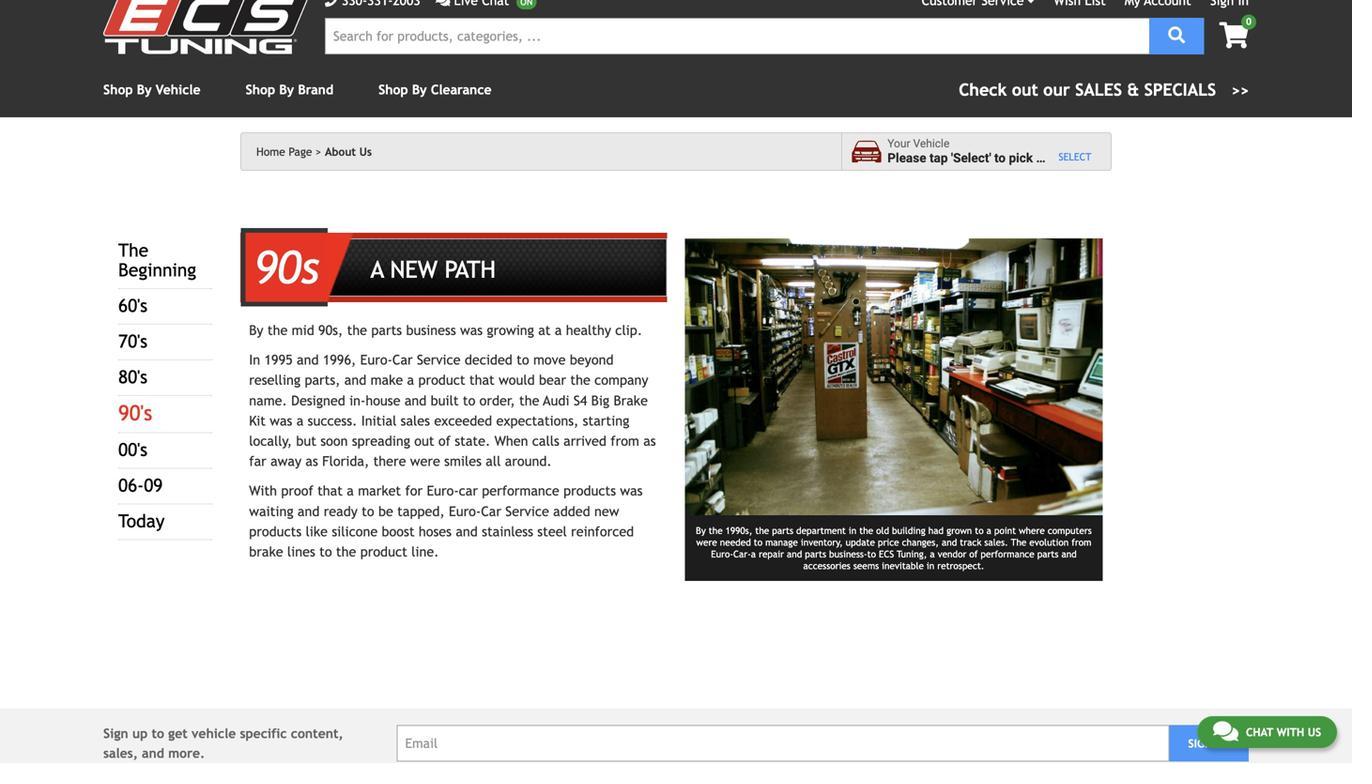 Task type: vqa. For each thing, say whether or not it's contained in the screenshot.
90s,
yes



Task type: describe. For each thing, give the bounding box(es) containing it.
0 vertical spatial was
[[460, 323, 483, 338]]

shop by brand link
[[246, 82, 334, 97]]

0 horizontal spatial as
[[306, 454, 318, 469]]

house
[[366, 393, 401, 408]]

from inside by the 1990s, the parts department in the old building had grown to a point where computers were needed to manage inventory, update price changes, and track sales. the evolution from euro-car-a repair and parts business-to ecs tuning, a vendor of performance parts and accessories seems inevitable in retrospect.
[[1072, 537, 1092, 548]]

09
[[144, 476, 163, 497]]

1990s,
[[726, 525, 753, 536]]

beyond
[[570, 352, 614, 368]]

and up like
[[298, 504, 320, 519]]

market
[[358, 483, 401, 499]]

80's
[[118, 367, 147, 388]]

the up expectations,
[[520, 393, 540, 408]]

repair
[[759, 549, 784, 560]]

arrived
[[564, 434, 607, 449]]

car inside in 1995 and 1996, euro-car service decided to move beyond reselling parts, and make a       product that would bear the company name. designed in-house and built to order, the audi s4       big brake kit was a success. initial sales exceeded expectations, starting locally, but soon       spreading out of state.  when calls arrived from as far away as florida, there were smiles       all around.
[[393, 352, 413, 368]]

line.
[[412, 544, 439, 560]]

up for sign up to get vehicle specific content, sales, and more.
[[132, 726, 148, 741]]

a inside 'your vehicle please tap 'select' to pick a vehicle'
[[1037, 151, 1043, 166]]

a inside 'with proof that a market for euro-car performance products was waiting and ready to be tapped, euro-car service added new products like silicone boost hoses and stainless steel reinforced brake lines to the product line.'
[[347, 483, 354, 499]]

was inside 'with proof that a market for euro-car performance products was waiting and ready to be tapped, euro-car service added new products like silicone boost hoses and stainless steel reinforced brake lines to the product line.'
[[620, 483, 643, 499]]

euro- inside in 1995 and 1996, euro-car service decided to move beyond reselling parts, and make a       product that would bear the company name. designed in-house and built to order, the audi s4       big brake kit was a success. initial sales exceeded expectations, starting locally, but soon       spreading out of state.  when calls arrived from as far away as florida, there were smiles       all around.
[[360, 352, 393, 368]]

and right hoses
[[456, 524, 478, 540]]

sign up to get vehicle specific content, sales, and more.
[[103, 726, 344, 761]]

the up s4
[[571, 373, 591, 388]]

grown
[[947, 525, 973, 536]]

when
[[495, 434, 528, 449]]

chat with us link
[[1198, 717, 1338, 749]]

select
[[1059, 151, 1092, 163]]

inventory,
[[801, 537, 843, 548]]

sales & specials
[[1076, 80, 1217, 100]]

1 vertical spatial products
[[249, 524, 302, 540]]

by for clearance
[[412, 82, 427, 97]]

in
[[249, 352, 260, 368]]

brand
[[298, 82, 334, 97]]

sales
[[401, 413, 430, 429]]

06-09 link
[[118, 476, 163, 497]]

at
[[538, 323, 551, 338]]

1996,
[[323, 352, 356, 368]]

06-09
[[118, 476, 163, 497]]

built
[[431, 393, 459, 408]]

brake
[[614, 393, 648, 408]]

1 vertical spatial in
[[927, 561, 935, 571]]

the right the 90s,
[[347, 323, 367, 338]]

and inside "sign up to get vehicle specific content, sales, and more."
[[142, 746, 164, 761]]

by the 1990s, the parts department in the old building had grown to a point where computers were needed to manage inventory, update price changes, and track sales. the evolution from euro-car-a repair and parts business-to ecs tuning, a vendor of performance parts and accessories seems inevitable in retrospect.
[[696, 525, 1092, 571]]

&
[[1128, 80, 1140, 100]]

sales.
[[985, 537, 1009, 548]]

bear
[[539, 373, 566, 388]]

smiles
[[444, 454, 482, 469]]

steel
[[538, 524, 567, 540]]

home
[[256, 145, 285, 158]]

1 horizontal spatial as
[[644, 434, 656, 449]]

evolution
[[1030, 537, 1069, 548]]

shop for shop by brand
[[246, 82, 275, 97]]

sign for sign up to get vehicle specific content, sales, and more.
[[103, 726, 128, 741]]

tap
[[930, 151, 948, 166]]

ecs tuning image
[[103, 0, 310, 54]]

decided
[[465, 352, 513, 368]]

around.
[[505, 454, 552, 469]]

vendor
[[938, 549, 967, 560]]

be
[[379, 504, 393, 519]]

shopping cart image
[[1220, 22, 1249, 48]]

car-
[[734, 549, 751, 560]]

by the mid 90s, the parts business was growing at a healthy clip.
[[249, 323, 643, 338]]

chat
[[1246, 726, 1274, 739]]

of inside by the 1990s, the parts department in the old building had grown to a point where computers were needed to manage inventory, update price changes, and track sales. the evolution from euro-car-a repair and parts business-to ecs tuning, a vendor of performance parts and accessories seems inevitable in retrospect.
[[970, 549, 978, 560]]

spreading
[[352, 434, 410, 449]]

page
[[289, 145, 312, 158]]

computers
[[1048, 525, 1092, 536]]

the up needed
[[709, 525, 723, 536]]

sign for sign up
[[1189, 737, 1213, 750]]

accessories
[[804, 561, 851, 571]]

to left be
[[362, 504, 374, 519]]

to inside 'your vehicle please tap 'select' to pick a vehicle'
[[995, 151, 1006, 166]]

old
[[877, 525, 890, 536]]

home page
[[256, 145, 312, 158]]

big
[[591, 393, 610, 408]]

would
[[499, 373, 535, 388]]

was inside in 1995 and 1996, euro-car service decided to move beyond reselling parts, and make a       product that would bear the company name. designed in-house and built to order, the audi s4       big brake kit was a success. initial sales exceeded expectations, starting locally, but soon       spreading out of state.  when calls arrived from as far away as florida, there were smiles       all around.
[[270, 413, 293, 429]]

the up manage
[[756, 525, 770, 536]]

point
[[995, 525, 1017, 536]]

to down like
[[320, 544, 332, 560]]

track
[[960, 537, 982, 548]]

florida,
[[322, 454, 369, 469]]

to up the "seems"
[[868, 549, 876, 560]]

stainless
[[482, 524, 534, 540]]

euro- inside by the 1990s, the parts department in the old building had grown to a point where computers were needed to manage inventory, update price changes, and track sales. the evolution from euro-car-a repair and parts business-to ecs tuning, a vendor of performance parts and accessories seems inevitable in retrospect.
[[711, 549, 734, 560]]

service inside in 1995 and 1996, euro-car service decided to move beyond reselling parts, and make a       product that would bear the company name. designed in-house and built to order, the audi s4       big brake kit was a success. initial sales exceeded expectations, starting locally, but soon       spreading out of state.  when calls arrived from as far away as florida, there were smiles       all around.
[[417, 352, 461, 368]]

a up but
[[297, 413, 304, 429]]

ready
[[324, 504, 358, 519]]

the left mid
[[268, 323, 288, 338]]

in 1995 and 1996, euro-car service decided to move beyond reselling parts, and make a       product that would bear the company name. designed in-house and built to order, the audi s4       big brake kit was a success. initial sales exceeded expectations, starting locally, but soon       spreading out of state.  when calls arrived from as far away as florida, there were smiles       all around.
[[249, 352, 656, 469]]

move
[[534, 352, 566, 368]]

euro- right for
[[427, 483, 459, 499]]

lines
[[287, 544, 315, 560]]

shop by vehicle
[[103, 82, 201, 97]]

path
[[445, 256, 496, 283]]

and up vendor
[[942, 537, 957, 548]]

sign up
[[1189, 737, 1230, 750]]

about us
[[325, 145, 372, 158]]

to up would
[[517, 352, 529, 368]]

hoses
[[419, 524, 452, 540]]

and down evolution
[[1062, 549, 1077, 560]]

kit
[[249, 413, 266, 429]]

reselling
[[249, 373, 301, 388]]

shop for shop by vehicle
[[103, 82, 133, 97]]

and down manage
[[787, 549, 802, 560]]

a right at
[[555, 323, 562, 338]]

sales,
[[103, 746, 138, 761]]

by for brand
[[279, 82, 294, 97]]

building
[[892, 525, 926, 536]]

locally,
[[249, 434, 292, 449]]

about
[[325, 145, 356, 158]]

90s,
[[318, 323, 343, 338]]

comments image
[[1214, 721, 1239, 743]]

name.
[[249, 393, 287, 408]]

parts left business
[[371, 323, 402, 338]]

and up in-
[[345, 373, 367, 388]]

performance inside by the 1990s, the parts department in the old building had grown to a point where computers were needed to manage inventory, update price changes, and track sales. the evolution from euro-car-a repair and parts business-to ecs tuning, a vendor of performance parts and accessories seems inevitable in retrospect.
[[981, 549, 1035, 560]]

the inside 'with proof that a market for euro-car performance products was waiting and ready to be tapped, euro-car service added new products like silicone boost hoses and stainless steel reinforced brake lines to the product line.'
[[336, 544, 356, 560]]

to inside "sign up to get vehicle specific content, sales, and more."
[[152, 726, 164, 741]]

70's link
[[118, 331, 147, 352]]

parts,
[[305, 373, 340, 388]]

0 vertical spatial new
[[390, 256, 438, 283]]



Task type: locate. For each thing, give the bounding box(es) containing it.
1 horizontal spatial new
[[595, 504, 619, 519]]

sign inside button
[[1189, 737, 1213, 750]]

vehicle up more.
[[192, 726, 236, 741]]

Search text field
[[325, 18, 1150, 54]]

today
[[118, 511, 165, 532]]

1 shop from the left
[[103, 82, 133, 97]]

new right a
[[390, 256, 438, 283]]

1 horizontal spatial car
[[481, 504, 502, 519]]

0 vertical spatial performance
[[482, 483, 560, 499]]

from inside in 1995 and 1996, euro-car service decided to move beyond reselling parts, and make a       product that would bear the company name. designed in-house and built to order, the audi s4       big brake kit was a success. initial sales exceeded expectations, starting locally, but soon       spreading out of state.  when calls arrived from as far away as florida, there were smiles       all around.
[[611, 434, 640, 449]]

'select'
[[951, 151, 992, 166]]

inevitable
[[882, 561, 924, 571]]

from
[[611, 434, 640, 449], [1072, 537, 1092, 548]]

sign up sales,
[[103, 726, 128, 741]]

0 horizontal spatial us
[[360, 145, 372, 158]]

1 horizontal spatial that
[[470, 373, 495, 388]]

were inside by the 1990s, the parts department in the old building had grown to a point where computers were needed to manage inventory, update price changes, and track sales. the evolution from euro-car-a repair and parts business-to ecs tuning, a vendor of performance parts and accessories seems inevitable in retrospect.
[[697, 537, 717, 548]]

performance down around.
[[482, 483, 560, 499]]

today link
[[118, 511, 165, 532]]

seems
[[854, 561, 879, 571]]

had
[[929, 525, 944, 536]]

0 horizontal spatial in
[[849, 525, 857, 536]]

up
[[132, 726, 148, 741], [1216, 737, 1230, 750]]

sign left comments image
[[1189, 737, 1213, 750]]

were left needed
[[697, 537, 717, 548]]

vehicle inside 'your vehicle please tap 'select' to pick a vehicle'
[[1047, 151, 1087, 166]]

in down tuning,
[[927, 561, 935, 571]]

up left chat
[[1216, 737, 1230, 750]]

phone image
[[325, 0, 338, 7]]

the down where
[[1011, 537, 1027, 548]]

0 vertical spatial the
[[118, 240, 149, 261]]

1 horizontal spatial vehicle
[[1047, 151, 1087, 166]]

a up sales.
[[987, 525, 992, 536]]

euro- down needed
[[711, 549, 734, 560]]

tuning,
[[897, 549, 928, 560]]

added
[[553, 504, 591, 519]]

pick
[[1009, 151, 1033, 166]]

product inside in 1995 and 1996, euro-car service decided to move beyond reselling parts, and make a       product that would bear the company name. designed in-house and built to order, the audi s4       big brake kit was a success. initial sales exceeded expectations, starting locally, but soon       spreading out of state.  when calls arrived from as far away as florida, there were smiles       all around.
[[418, 373, 466, 388]]

exceeded
[[434, 413, 492, 429]]

that inside 'with proof that a market for euro-car performance products was waiting and ready to be tapped, euro-car service added new products like silicone boost hoses and stainless steel reinforced brake lines to the product line.'
[[318, 483, 343, 499]]

1 vertical spatial of
[[970, 549, 978, 560]]

vehicle down ecs tuning image
[[156, 82, 201, 97]]

sign inside "sign up to get vehicle specific content, sales, and more."
[[103, 726, 128, 741]]

1995
[[264, 352, 293, 368]]

1 vertical spatial performance
[[981, 549, 1035, 560]]

0 horizontal spatial sign
[[103, 726, 128, 741]]

1 vertical spatial the
[[1011, 537, 1027, 548]]

1 horizontal spatial up
[[1216, 737, 1230, 750]]

starting
[[583, 413, 630, 429]]

the
[[118, 240, 149, 261], [1011, 537, 1027, 548]]

1 vertical spatial that
[[318, 483, 343, 499]]

0
[[1247, 16, 1252, 27]]

1 vertical spatial vehicle
[[192, 726, 236, 741]]

up inside "sign up to get vehicle specific content, sales, and more."
[[132, 726, 148, 741]]

there
[[373, 454, 406, 469]]

0 horizontal spatial performance
[[482, 483, 560, 499]]

company
[[595, 373, 649, 388]]

1 vertical spatial car
[[481, 504, 502, 519]]

comments image
[[436, 0, 450, 7]]

0 vertical spatial products
[[564, 483, 616, 499]]

by left 1990s,
[[696, 525, 706, 536]]

with
[[249, 483, 277, 499]]

1 vertical spatial were
[[697, 537, 717, 548]]

of right 'out'
[[439, 434, 451, 449]]

1 vertical spatial from
[[1072, 537, 1092, 548]]

0 horizontal spatial of
[[439, 434, 451, 449]]

1 vertical spatial vehicle
[[914, 137, 950, 150]]

to left pick on the right of page
[[995, 151, 1006, 166]]

the inside the beginning
[[118, 240, 149, 261]]

shop by brand
[[246, 82, 334, 97]]

healthy
[[566, 323, 612, 338]]

to
[[995, 151, 1006, 166], [517, 352, 529, 368], [463, 393, 476, 408], [362, 504, 374, 519], [975, 525, 984, 536], [754, 537, 763, 548], [320, 544, 332, 560], [868, 549, 876, 560], [152, 726, 164, 741]]

of
[[439, 434, 451, 449], [970, 549, 978, 560]]

your vehicle please tap 'select' to pick a vehicle
[[888, 137, 1087, 166]]

by left brand
[[279, 82, 294, 97]]

in-
[[350, 393, 366, 408]]

shop for shop by clearance
[[379, 82, 408, 97]]

0 horizontal spatial new
[[390, 256, 438, 283]]

vehicle inside "sign up to get vehicle specific content, sales, and more."
[[192, 726, 236, 741]]

car inside 'with proof that a market for euro-car performance products was waiting and ready to be tapped, euro-car service added new products like silicone boost hoses and stainless steel reinforced brake lines to the product line.'
[[481, 504, 502, 519]]

a right pick on the right of page
[[1037, 151, 1043, 166]]

1 horizontal spatial shop
[[246, 82, 275, 97]]

the inside by the 1990s, the parts department in the old building had grown to a point where computers were needed to manage inventory, update price changes, and track sales. the evolution from euro-car-a repair and parts business-to ecs tuning, a vendor of performance parts and accessories seems inevitable in retrospect.
[[1011, 537, 1027, 548]]

3 shop from the left
[[379, 82, 408, 97]]

a down changes,
[[930, 549, 935, 560]]

0 horizontal spatial car
[[393, 352, 413, 368]]

a up ready at bottom
[[347, 483, 354, 499]]

to up track
[[975, 525, 984, 536]]

0 horizontal spatial shop
[[103, 82, 133, 97]]

specific
[[240, 726, 287, 741]]

1 horizontal spatial product
[[418, 373, 466, 388]]

far
[[249, 454, 267, 469]]

1 horizontal spatial products
[[564, 483, 616, 499]]

service down by the mid 90s, the parts business was growing at a healthy clip.
[[417, 352, 461, 368]]

as down brake
[[644, 434, 656, 449]]

90's link
[[118, 401, 152, 426]]

more.
[[168, 746, 205, 761]]

new inside 'with proof that a market for euro-car performance products was waiting and ready to be tapped, euro-car service added new products like silicone boost hoses and stainless steel reinforced brake lines to the product line.'
[[595, 504, 619, 519]]

0 horizontal spatial from
[[611, 434, 640, 449]]

performance inside 'with proof that a market for euro-car performance products was waiting and ready to be tapped, euro-car service added new products like silicone boost hoses and stainless steel reinforced brake lines to the product line.'
[[482, 483, 560, 499]]

order,
[[480, 393, 515, 408]]

0 horizontal spatial vehicle
[[192, 726, 236, 741]]

0 vertical spatial were
[[410, 454, 440, 469]]

brake
[[249, 544, 283, 560]]

parts up manage
[[772, 525, 794, 536]]

Email email field
[[397, 725, 1170, 762]]

06-
[[118, 476, 144, 497]]

of inside in 1995 and 1996, euro-car service decided to move beyond reselling parts, and make a       product that would bear the company name. designed in-house and built to order, the audi s4       big brake kit was a success. initial sales exceeded expectations, starting locally, but soon       spreading out of state.  when calls arrived from as far away as florida, there were smiles       all around.
[[439, 434, 451, 449]]

and up parts,
[[297, 352, 319, 368]]

parts
[[371, 323, 402, 338], [772, 525, 794, 536], [805, 549, 827, 560], [1038, 549, 1059, 560]]

clip.
[[616, 323, 643, 338]]

0 vertical spatial as
[[644, 434, 656, 449]]

product down the boost on the bottom
[[360, 544, 407, 560]]

up for sign up
[[1216, 737, 1230, 750]]

1 horizontal spatial in
[[927, 561, 935, 571]]

euro- down car
[[449, 504, 481, 519]]

vehicle right pick on the right of page
[[1047, 151, 1087, 166]]

state.
[[455, 434, 491, 449]]

us inside chat with us link
[[1308, 726, 1322, 739]]

euro- up make
[[360, 352, 393, 368]]

content,
[[291, 726, 344, 741]]

70's
[[118, 331, 147, 352]]

initial
[[361, 413, 397, 429]]

0 vertical spatial product
[[418, 373, 466, 388]]

by for vehicle
[[137, 82, 152, 97]]

the up 60's
[[118, 240, 149, 261]]

1 horizontal spatial performance
[[981, 549, 1035, 560]]

1 horizontal spatial us
[[1308, 726, 1322, 739]]

1 vertical spatial product
[[360, 544, 407, 560]]

by left clearance
[[412, 82, 427, 97]]

to up repair
[[754, 537, 763, 548]]

and up sales on the left bottom of page
[[405, 393, 427, 408]]

products up added
[[564, 483, 616, 499]]

business-
[[829, 549, 868, 560]]

make
[[371, 373, 403, 388]]

0 horizontal spatial service
[[417, 352, 461, 368]]

price
[[878, 537, 900, 548]]

car up stainless
[[481, 504, 502, 519]]

audi
[[543, 393, 570, 408]]

service up stainless
[[506, 504, 549, 519]]

0 horizontal spatial that
[[318, 483, 343, 499]]

were inside in 1995 and 1996, euro-car service decided to move beyond reselling parts, and make a       product that would bear the company name. designed in-house and built to order, the audi s4       big brake kit was a success. initial sales exceeded expectations, starting locally, but soon       spreading out of state.  when calls arrived from as far away as florida, there were smiles       all around.
[[410, 454, 440, 469]]

and right sales,
[[142, 746, 164, 761]]

0 horizontal spatial up
[[132, 726, 148, 741]]

was up locally,
[[270, 413, 293, 429]]

new up the reinforced
[[595, 504, 619, 519]]

parts down evolution
[[1038, 549, 1059, 560]]

from down computers
[[1072, 537, 1092, 548]]

vehicle up tap
[[914, 137, 950, 150]]

2 horizontal spatial was
[[620, 483, 643, 499]]

2 shop from the left
[[246, 82, 275, 97]]

the up update on the bottom of the page
[[860, 525, 874, 536]]

calls
[[532, 434, 560, 449]]

search image
[[1169, 27, 1186, 44]]

soon
[[321, 434, 348, 449]]

a new path
[[371, 256, 496, 283]]

was up decided
[[460, 323, 483, 338]]

to up exceeded
[[463, 393, 476, 408]]

select link
[[1059, 151, 1092, 164]]

products down waiting
[[249, 524, 302, 540]]

s4
[[574, 393, 587, 408]]

was up the reinforced
[[620, 483, 643, 499]]

1 vertical spatial new
[[595, 504, 619, 519]]

0 vertical spatial car
[[393, 352, 413, 368]]

1 horizontal spatial was
[[460, 323, 483, 338]]

0 vertical spatial vehicle
[[156, 82, 201, 97]]

by inside by the 1990s, the parts department in the old building had grown to a point where computers were needed to manage inventory, update price changes, and track sales. the evolution from euro-car-a repair and parts business-to ecs tuning, a vendor of performance parts and accessories seems inevitable in retrospect.
[[696, 525, 706, 536]]

0 vertical spatial from
[[611, 434, 640, 449]]

0 horizontal spatial products
[[249, 524, 302, 540]]

us right with
[[1308, 726, 1322, 739]]

of down track
[[970, 549, 978, 560]]

1 horizontal spatial of
[[970, 549, 978, 560]]

product up built
[[418, 373, 466, 388]]

the down silicone
[[336, 544, 356, 560]]

a right make
[[407, 373, 414, 388]]

1 vertical spatial was
[[270, 413, 293, 429]]

1 horizontal spatial from
[[1072, 537, 1092, 548]]

silicone
[[332, 524, 378, 540]]

that down decided
[[470, 373, 495, 388]]

shop by clearance link
[[379, 82, 492, 97]]

us right about in the top left of the page
[[360, 145, 372, 158]]

service inside 'with proof that a market for euro-car performance products was waiting and ready to be tapped, euro-car service added new products like silicone boost hoses and stainless steel reinforced brake lines to the product line.'
[[506, 504, 549, 519]]

from down starting
[[611, 434, 640, 449]]

were down 'out'
[[410, 454, 440, 469]]

2 vertical spatial was
[[620, 483, 643, 499]]

0 horizontal spatial was
[[270, 413, 293, 429]]

1 vertical spatial us
[[1308, 726, 1322, 739]]

0 vertical spatial vehicle
[[1047, 151, 1087, 166]]

0 horizontal spatial vehicle
[[156, 82, 201, 97]]

0 vertical spatial that
[[470, 373, 495, 388]]

clearance
[[431, 82, 492, 97]]

chat with us
[[1246, 726, 1322, 739]]

1 horizontal spatial service
[[506, 504, 549, 519]]

mid
[[292, 323, 314, 338]]

away
[[271, 454, 302, 469]]

1 vertical spatial as
[[306, 454, 318, 469]]

1 horizontal spatial sign
[[1189, 737, 1213, 750]]

your
[[888, 137, 911, 150]]

get
[[168, 726, 188, 741]]

to left get
[[152, 726, 164, 741]]

as down but
[[306, 454, 318, 469]]

car
[[459, 483, 478, 499]]

up inside button
[[1216, 737, 1230, 750]]

but
[[296, 434, 317, 449]]

success.
[[308, 413, 357, 429]]

the beginning
[[118, 240, 196, 281]]

department
[[797, 525, 846, 536]]

that up ready at bottom
[[318, 483, 343, 499]]

1 horizontal spatial vehicle
[[914, 137, 950, 150]]

us
[[360, 145, 372, 158], [1308, 726, 1322, 739]]

0 vertical spatial of
[[439, 434, 451, 449]]

manage
[[766, 537, 798, 548]]

that inside in 1995 and 1996, euro-car service decided to move beyond reselling parts, and make a       product that would bear the company name. designed in-house and built to order, the audi s4       big brake kit was a success. initial sales exceeded expectations, starting locally, but soon       spreading out of state.  when calls arrived from as far away as florida, there were smiles       all around.
[[470, 373, 495, 388]]

0 horizontal spatial were
[[410, 454, 440, 469]]

a
[[1037, 151, 1043, 166], [555, 323, 562, 338], [407, 373, 414, 388], [297, 413, 304, 429], [347, 483, 354, 499], [987, 525, 992, 536], [751, 549, 756, 560], [930, 549, 935, 560]]

by up in
[[249, 323, 264, 338]]

0 horizontal spatial product
[[360, 544, 407, 560]]

car up make
[[393, 352, 413, 368]]

1 horizontal spatial the
[[1011, 537, 1027, 548]]

0 vertical spatial in
[[849, 525, 857, 536]]

0 link
[[1205, 15, 1257, 50]]

0 vertical spatial service
[[417, 352, 461, 368]]

90s
[[254, 241, 319, 294]]

in up update on the bottom of the page
[[849, 525, 857, 536]]

1 vertical spatial service
[[506, 504, 549, 519]]

beginning
[[118, 260, 196, 281]]

0 horizontal spatial the
[[118, 240, 149, 261]]

0 vertical spatial us
[[360, 145, 372, 158]]

80's link
[[118, 367, 147, 388]]

expectations,
[[496, 413, 579, 429]]

performance
[[482, 483, 560, 499], [981, 549, 1035, 560]]

new
[[390, 256, 438, 283], [595, 504, 619, 519]]

parts down inventory,
[[805, 549, 827, 560]]

vehicle inside 'your vehicle please tap 'select' to pick a vehicle'
[[914, 137, 950, 150]]

by down ecs tuning image
[[137, 82, 152, 97]]

performance down sales.
[[981, 549, 1035, 560]]

1 horizontal spatial were
[[697, 537, 717, 548]]

shop by clearance
[[379, 82, 492, 97]]

up up sales,
[[132, 726, 148, 741]]

2 horizontal spatial shop
[[379, 82, 408, 97]]

product inside 'with proof that a market for euro-car performance products was waiting and ready to be tapped, euro-car service added new products like silicone boost hoses and stainless steel reinforced brake lines to the product line.'
[[360, 544, 407, 560]]

designed
[[291, 393, 345, 408]]

a left repair
[[751, 549, 756, 560]]



